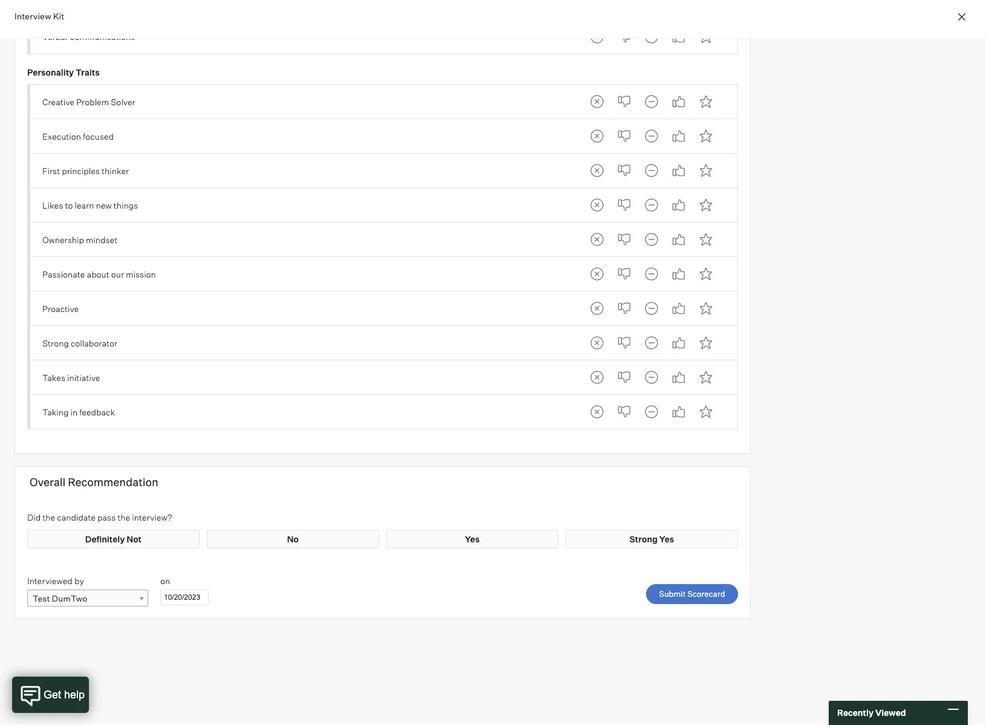 Task type: describe. For each thing, give the bounding box(es) containing it.
interview?
[[132, 512, 172, 523]]

verbal
[[42, 32, 67, 42]]

problem
[[76, 97, 109, 107]]

yes image for about
[[667, 262, 691, 286]]

no image for execution focused
[[612, 124, 636, 149]]

no image for collaborator
[[612, 331, 636, 355]]

yes button for to
[[667, 193, 691, 217]]

execution focused
[[42, 131, 114, 141]]

definitely not button for communications
[[585, 25, 609, 49]]

kit
[[53, 11, 64, 21]]

first principles thinker
[[42, 166, 129, 176]]

candidate
[[57, 512, 96, 523]]

personality
[[27, 67, 74, 77]]

tab list for to
[[585, 193, 718, 217]]

mixed button for in
[[639, 400, 664, 424]]

no button for about
[[612, 262, 636, 286]]

2 the from the left
[[118, 512, 130, 523]]

first
[[42, 166, 60, 176]]

mixed image for passionate about our mission
[[639, 262, 664, 286]]

tab list for communications
[[585, 25, 718, 49]]

verbal communications
[[42, 32, 135, 42]]

by
[[74, 576, 84, 586]]

no
[[287, 534, 299, 544]]

8 yes button from the top
[[667, 297, 691, 321]]

no button for problem
[[612, 90, 636, 114]]

strong yes button for principles
[[694, 159, 718, 183]]

strong yes image for ownership mindset
[[694, 228, 718, 252]]

no image for taking in feedback
[[612, 400, 636, 424]]

definitely not image for initiative
[[585, 366, 609, 390]]

tab list for initiative
[[585, 366, 718, 390]]

overall recommendation
[[30, 476, 158, 489]]

definitely not image for feedback
[[585, 400, 609, 424]]

tab list for focused
[[585, 124, 718, 149]]

mixed button for initiative
[[639, 366, 664, 390]]

to
[[65, 200, 73, 210]]

close image
[[955, 10, 969, 24]]

things
[[114, 200, 138, 210]]

definitely not button for initiative
[[585, 366, 609, 390]]

definitely not image for problem
[[585, 90, 609, 114]]

yes button for collaborator
[[667, 331, 691, 355]]

initiative
[[67, 372, 100, 383]]

definitely not button for about
[[585, 262, 609, 286]]

yes button for focused
[[667, 124, 691, 149]]

3 mixed image from the top
[[639, 297, 664, 321]]

strong for strong collaborator
[[42, 338, 69, 348]]

thinker
[[102, 166, 129, 176]]

yes button for communications
[[667, 25, 691, 49]]

definitely not
[[85, 534, 142, 544]]

mixed button for communications
[[639, 25, 664, 49]]

8 tab list from the top
[[585, 297, 718, 321]]

did the candidate pass the interview?
[[27, 512, 172, 523]]

definitely
[[85, 534, 125, 544]]

definitely not button for principles
[[585, 159, 609, 183]]

taking
[[42, 407, 69, 417]]

mixed image for initiative
[[639, 366, 664, 390]]

test dumtwo
[[33, 593, 87, 604]]

overall
[[30, 476, 65, 489]]

no image for mindset
[[612, 228, 636, 252]]

tab list for about
[[585, 262, 718, 286]]

strong yes button for focused
[[694, 124, 718, 149]]

8 no button from the top
[[612, 297, 636, 321]]

2 yes image from the top
[[667, 124, 691, 149]]

definitely not image for collaborator
[[585, 331, 609, 355]]

2 yes from the left
[[659, 534, 674, 544]]

tab list for mindset
[[585, 228, 718, 252]]

mixed image for strong collaborator
[[639, 331, 664, 355]]

mindset
[[86, 235, 117, 245]]

in
[[70, 407, 77, 417]]

new
[[96, 200, 112, 210]]

tab list for collaborator
[[585, 331, 718, 355]]

feedback
[[79, 407, 115, 417]]

definitely not image for our
[[585, 262, 609, 286]]

no button for in
[[612, 400, 636, 424]]

focused
[[83, 131, 114, 141]]

no button for mindset
[[612, 228, 636, 252]]

ownership
[[42, 235, 84, 245]]

3 no image from the top
[[612, 297, 636, 321]]

strong for strong yes
[[629, 534, 658, 544]]

definitely not image for communications
[[585, 25, 609, 49]]

mixed image for problem
[[639, 90, 664, 114]]

mixed button for problem
[[639, 90, 664, 114]]

yes button for initiative
[[667, 366, 691, 390]]

interview
[[15, 11, 51, 21]]

5 definitely not image from the top
[[585, 297, 609, 321]]

strong yes image for in
[[694, 400, 718, 424]]

definitely not button for in
[[585, 400, 609, 424]]

collaborator
[[71, 338, 117, 348]]

strong yes button for collaborator
[[694, 331, 718, 355]]

takes
[[42, 372, 65, 383]]

strong yes button for mindset
[[694, 228, 718, 252]]

passionate about our mission
[[42, 269, 156, 279]]

definitely not image for thinker
[[585, 159, 609, 183]]

no button for collaborator
[[612, 331, 636, 355]]

ownership mindset
[[42, 235, 117, 245]]

yes button for in
[[667, 400, 691, 424]]

yes button for principles
[[667, 159, 691, 183]]

mixed button for principles
[[639, 159, 664, 183]]

definitely not button for mindset
[[585, 228, 609, 252]]

1 yes from the left
[[465, 534, 480, 544]]

test dumtwo link
[[27, 590, 148, 607]]

recommendation
[[68, 476, 158, 489]]

strong yes button for communications
[[694, 25, 718, 49]]

strong yes image for strong collaborator
[[694, 331, 718, 355]]

likes to learn new things
[[42, 200, 138, 210]]

definitely not image for focused
[[585, 124, 609, 149]]

strong yes image for initiative
[[694, 366, 718, 390]]



Task type: locate. For each thing, give the bounding box(es) containing it.
2 mixed image from the top
[[639, 124, 664, 149]]

6 definitely not button from the top
[[585, 228, 609, 252]]

4 yes button from the top
[[667, 159, 691, 183]]

10 mixed button from the top
[[639, 366, 664, 390]]

2 no button from the top
[[612, 90, 636, 114]]

yes image for learn
[[667, 193, 691, 217]]

2 no image from the top
[[612, 228, 636, 252]]

11 no button from the top
[[612, 400, 636, 424]]

7 definitely not button from the top
[[585, 262, 609, 286]]

1 yes image from the top
[[667, 25, 691, 49]]

mixed image
[[639, 25, 664, 49], [639, 124, 664, 149], [639, 159, 664, 183], [639, 228, 664, 252], [639, 262, 664, 286], [639, 331, 664, 355], [639, 400, 664, 424]]

3 definitely not image from the top
[[585, 124, 609, 149]]

interviewed
[[27, 576, 73, 586]]

9 strong yes button from the top
[[694, 331, 718, 355]]

no button
[[612, 25, 636, 49], [612, 90, 636, 114], [612, 124, 636, 149], [612, 159, 636, 183], [612, 193, 636, 217], [612, 228, 636, 252], [612, 262, 636, 286], [612, 297, 636, 321], [612, 331, 636, 355], [612, 366, 636, 390], [612, 400, 636, 424]]

yes image
[[667, 90, 691, 114], [667, 124, 691, 149], [667, 193, 691, 217], [667, 331, 691, 355], [667, 400, 691, 424]]

mixed image for ownership mindset
[[639, 228, 664, 252]]

no image for first principles thinker
[[612, 159, 636, 183]]

no image for passionate about our mission
[[612, 262, 636, 286]]

no image for to
[[612, 193, 636, 217]]

interview kit
[[15, 11, 64, 21]]

9 mixed button from the top
[[639, 331, 664, 355]]

mixed button for collaborator
[[639, 331, 664, 355]]

mixed image for taking in feedback
[[639, 400, 664, 424]]

5 strong yes button from the top
[[694, 193, 718, 217]]

3 definitely not image from the top
[[585, 262, 609, 286]]

traits
[[76, 67, 100, 77]]

3 strong yes image from the top
[[694, 262, 718, 286]]

no image for verbal communications
[[612, 25, 636, 49]]

3 strong yes button from the top
[[694, 124, 718, 149]]

takes initiative
[[42, 372, 100, 383]]

yes image for solver
[[667, 90, 691, 114]]

no image for creative problem solver
[[612, 90, 636, 114]]

4 mixed button from the top
[[639, 159, 664, 183]]

4 yes image from the top
[[667, 331, 691, 355]]

test
[[33, 593, 50, 604]]

strong yes
[[629, 534, 674, 544]]

on
[[160, 576, 170, 586]]

no button for initiative
[[612, 366, 636, 390]]

yes
[[465, 534, 480, 544], [659, 534, 674, 544]]

strong yes image for to
[[694, 193, 718, 217]]

6 no image from the top
[[612, 366, 636, 390]]

11 tab list from the top
[[585, 400, 718, 424]]

strong yes image for first principles thinker
[[694, 159, 718, 183]]

4 definitely not image from the top
[[585, 193, 609, 217]]

1 no button from the top
[[612, 25, 636, 49]]

4 strong yes button from the top
[[694, 159, 718, 183]]

no button for to
[[612, 193, 636, 217]]

6 no button from the top
[[612, 228, 636, 252]]

solver
[[111, 97, 135, 107]]

mission
[[126, 269, 156, 279]]

0 horizontal spatial strong
[[42, 338, 69, 348]]

strong yes image for creative problem solver
[[694, 90, 718, 114]]

creative problem solver
[[42, 97, 135, 107]]

yes button for mindset
[[667, 228, 691, 252]]

yes button
[[667, 25, 691, 49], [667, 90, 691, 114], [667, 124, 691, 149], [667, 159, 691, 183], [667, 193, 691, 217], [667, 228, 691, 252], [667, 262, 691, 286], [667, 297, 691, 321], [667, 331, 691, 355], [667, 366, 691, 390], [667, 400, 691, 424]]

None text field
[[160, 590, 209, 605]]

passionate
[[42, 269, 85, 279]]

yes image
[[667, 25, 691, 49], [667, 159, 691, 183], [667, 228, 691, 252], [667, 262, 691, 286], [667, 297, 691, 321], [667, 366, 691, 390]]

11 strong yes button from the top
[[694, 400, 718, 424]]

strong
[[42, 338, 69, 348], [629, 534, 658, 544]]

7 no image from the top
[[612, 400, 636, 424]]

4 no button from the top
[[612, 159, 636, 183]]

3 tab list from the top
[[585, 124, 718, 149]]

4 mixed image from the top
[[639, 366, 664, 390]]

definitely not button for to
[[585, 193, 609, 217]]

no image
[[612, 193, 636, 217], [612, 228, 636, 252], [612, 297, 636, 321], [612, 331, 636, 355]]

strong yes image for execution focused
[[694, 124, 718, 149]]

mixed button for about
[[639, 262, 664, 286]]

3 yes image from the top
[[667, 228, 691, 252]]

7 mixed image from the top
[[639, 400, 664, 424]]

mixed image for to
[[639, 193, 664, 217]]

1 mixed button from the top
[[639, 25, 664, 49]]

4 definitely not image from the top
[[585, 400, 609, 424]]

the right pass
[[118, 512, 130, 523]]

not
[[127, 534, 142, 544]]

viewed
[[875, 708, 906, 718]]

no image
[[612, 25, 636, 49], [612, 90, 636, 114], [612, 124, 636, 149], [612, 159, 636, 183], [612, 262, 636, 286], [612, 366, 636, 390], [612, 400, 636, 424]]

2 strong yes button from the top
[[694, 90, 718, 114]]

1 the from the left
[[43, 512, 55, 523]]

no button for principles
[[612, 159, 636, 183]]

submit scorecard
[[659, 589, 725, 599]]

0 vertical spatial strong
[[42, 338, 69, 348]]

definitely not image
[[585, 25, 609, 49], [585, 90, 609, 114], [585, 124, 609, 149], [585, 193, 609, 217], [585, 297, 609, 321], [585, 331, 609, 355], [585, 366, 609, 390]]

communications
[[69, 32, 135, 42]]

2 definitely not image from the top
[[585, 228, 609, 252]]

10 strong yes button from the top
[[694, 366, 718, 390]]

4 tab list from the top
[[585, 159, 718, 183]]

6 strong yes image from the top
[[694, 400, 718, 424]]

mixed button for to
[[639, 193, 664, 217]]

2 mixed image from the top
[[639, 193, 664, 217]]

7 strong yes button from the top
[[694, 262, 718, 286]]

recently viewed
[[837, 708, 906, 718]]

5 yes button from the top
[[667, 193, 691, 217]]

strong yes button for to
[[694, 193, 718, 217]]

strong yes button for initiative
[[694, 366, 718, 390]]

7 no button from the top
[[612, 262, 636, 286]]

tab list for in
[[585, 400, 718, 424]]

9 no button from the top
[[612, 331, 636, 355]]

strong yes image
[[694, 90, 718, 114], [694, 124, 718, 149], [694, 159, 718, 183], [694, 228, 718, 252], [694, 331, 718, 355]]

1 definitely not button from the top
[[585, 25, 609, 49]]

mixed image
[[639, 90, 664, 114], [639, 193, 664, 217], [639, 297, 664, 321], [639, 366, 664, 390]]

the
[[43, 512, 55, 523], [118, 512, 130, 523]]

1 strong yes image from the top
[[694, 25, 718, 49]]

yes image for communications
[[667, 25, 691, 49]]

5 mixed button from the top
[[639, 193, 664, 217]]

2 strong yes image from the top
[[694, 193, 718, 217]]

6 mixed image from the top
[[639, 331, 664, 355]]

3 yes button from the top
[[667, 124, 691, 149]]

definitely not image for to
[[585, 193, 609, 217]]

recently
[[837, 708, 874, 718]]

1 definitely not image from the top
[[585, 25, 609, 49]]

no image for takes initiative
[[612, 366, 636, 390]]

5 strong yes image from the top
[[694, 366, 718, 390]]

11 yes button from the top
[[667, 400, 691, 424]]

mixed image for verbal communications
[[639, 25, 664, 49]]

yes image for feedback
[[667, 400, 691, 424]]

mixed image for first principles thinker
[[639, 159, 664, 183]]

yes button for about
[[667, 262, 691, 286]]

1 tab list from the top
[[585, 25, 718, 49]]

6 yes image from the top
[[667, 366, 691, 390]]

definitely not button for collaborator
[[585, 331, 609, 355]]

tab list
[[585, 25, 718, 49], [585, 90, 718, 114], [585, 124, 718, 149], [585, 159, 718, 183], [585, 193, 718, 217], [585, 228, 718, 252], [585, 262, 718, 286], [585, 297, 718, 321], [585, 331, 718, 355], [585, 366, 718, 390], [585, 400, 718, 424]]

1 definitely not image from the top
[[585, 159, 609, 183]]

principles
[[62, 166, 100, 176]]

2 yes image from the top
[[667, 159, 691, 183]]

6 tab list from the top
[[585, 228, 718, 252]]

0 horizontal spatial the
[[43, 512, 55, 523]]

5 mixed image from the top
[[639, 262, 664, 286]]

strong yes image
[[694, 25, 718, 49], [694, 193, 718, 217], [694, 262, 718, 286], [694, 297, 718, 321], [694, 366, 718, 390], [694, 400, 718, 424]]

4 strong yes image from the top
[[694, 297, 718, 321]]

yes button for problem
[[667, 90, 691, 114]]

3 no button from the top
[[612, 124, 636, 149]]

dumtwo
[[52, 593, 87, 604]]

2 mixed button from the top
[[639, 90, 664, 114]]

execution
[[42, 131, 81, 141]]

mixed button for mindset
[[639, 228, 664, 252]]

definitely not button for problem
[[585, 90, 609, 114]]

submit
[[659, 589, 686, 599]]

1 strong yes image from the top
[[694, 90, 718, 114]]

personality traits
[[27, 67, 100, 77]]

5 yes image from the top
[[667, 400, 691, 424]]

mixed button
[[639, 25, 664, 49], [639, 90, 664, 114], [639, 124, 664, 149], [639, 159, 664, 183], [639, 193, 664, 217], [639, 228, 664, 252], [639, 262, 664, 286], [639, 297, 664, 321], [639, 331, 664, 355], [639, 366, 664, 390], [639, 400, 664, 424]]

mixed button for focused
[[639, 124, 664, 149]]

2 definitely not button from the top
[[585, 90, 609, 114]]

8 strong yes button from the top
[[694, 297, 718, 321]]

definitely not button
[[585, 25, 609, 49], [585, 90, 609, 114], [585, 124, 609, 149], [585, 159, 609, 183], [585, 193, 609, 217], [585, 228, 609, 252], [585, 262, 609, 286], [585, 297, 609, 321], [585, 331, 609, 355], [585, 366, 609, 390], [585, 400, 609, 424]]

scorecard
[[687, 589, 725, 599]]

strong yes button for problem
[[694, 90, 718, 114]]

4 mixed image from the top
[[639, 228, 664, 252]]

7 yes button from the top
[[667, 262, 691, 286]]

yes image for principles
[[667, 159, 691, 183]]

strong collaborator
[[42, 338, 117, 348]]

5 yes image from the top
[[667, 297, 691, 321]]

did
[[27, 512, 41, 523]]

3 mixed image from the top
[[639, 159, 664, 183]]

7 tab list from the top
[[585, 262, 718, 286]]

mixed image for execution focused
[[639, 124, 664, 149]]

creative
[[42, 97, 74, 107]]

learn
[[75, 200, 94, 210]]

1 no image from the top
[[612, 193, 636, 217]]

no button for focused
[[612, 124, 636, 149]]

2 definitely not image from the top
[[585, 90, 609, 114]]

3 definitely not button from the top
[[585, 124, 609, 149]]

1 horizontal spatial the
[[118, 512, 130, 523]]

strong yes image for communications
[[694, 25, 718, 49]]

6 definitely not image from the top
[[585, 331, 609, 355]]

0 horizontal spatial yes
[[465, 534, 480, 544]]

10 definitely not button from the top
[[585, 366, 609, 390]]

strong yes button
[[694, 25, 718, 49], [694, 90, 718, 114], [694, 124, 718, 149], [694, 159, 718, 183], [694, 193, 718, 217], [694, 228, 718, 252], [694, 262, 718, 286], [694, 297, 718, 321], [694, 331, 718, 355], [694, 366, 718, 390], [694, 400, 718, 424]]

4 strong yes image from the top
[[694, 228, 718, 252]]

our
[[111, 269, 124, 279]]

5 no button from the top
[[612, 193, 636, 217]]

2 tab list from the top
[[585, 90, 718, 114]]

7 definitely not image from the top
[[585, 366, 609, 390]]

1 horizontal spatial yes
[[659, 534, 674, 544]]

strong yes button for about
[[694, 262, 718, 286]]

submit scorecard link
[[646, 585, 738, 604]]

yes image for initiative
[[667, 366, 691, 390]]

tab list for problem
[[585, 90, 718, 114]]

8 definitely not button from the top
[[585, 297, 609, 321]]

5 strong yes image from the top
[[694, 331, 718, 355]]

about
[[87, 269, 109, 279]]

3 strong yes image from the top
[[694, 159, 718, 183]]

yes image for mindset
[[667, 228, 691, 252]]

1 horizontal spatial strong
[[629, 534, 658, 544]]

3 yes image from the top
[[667, 193, 691, 217]]

1 yes button from the top
[[667, 25, 691, 49]]

no button for communications
[[612, 25, 636, 49]]

10 yes button from the top
[[667, 366, 691, 390]]

taking in feedback
[[42, 407, 115, 417]]

1 mixed image from the top
[[639, 90, 664, 114]]

10 tab list from the top
[[585, 366, 718, 390]]

pass
[[97, 512, 116, 523]]

5 tab list from the top
[[585, 193, 718, 217]]

definitely not button for focused
[[585, 124, 609, 149]]

interviewed by
[[27, 576, 84, 586]]

tab list for principles
[[585, 159, 718, 183]]

9 yes button from the top
[[667, 331, 691, 355]]

the right did
[[43, 512, 55, 523]]

likes
[[42, 200, 63, 210]]

8 mixed button from the top
[[639, 297, 664, 321]]

3 no image from the top
[[612, 124, 636, 149]]

strong yes image for about
[[694, 262, 718, 286]]

definitely not image
[[585, 159, 609, 183], [585, 228, 609, 252], [585, 262, 609, 286], [585, 400, 609, 424]]

1 vertical spatial strong
[[629, 534, 658, 544]]

strong yes button for in
[[694, 400, 718, 424]]

11 mixed button from the top
[[639, 400, 664, 424]]

proactive
[[42, 303, 79, 314]]

6 strong yes button from the top
[[694, 228, 718, 252]]



Task type: vqa. For each thing, say whether or not it's contained in the screenshot.
the bottom the of
no



